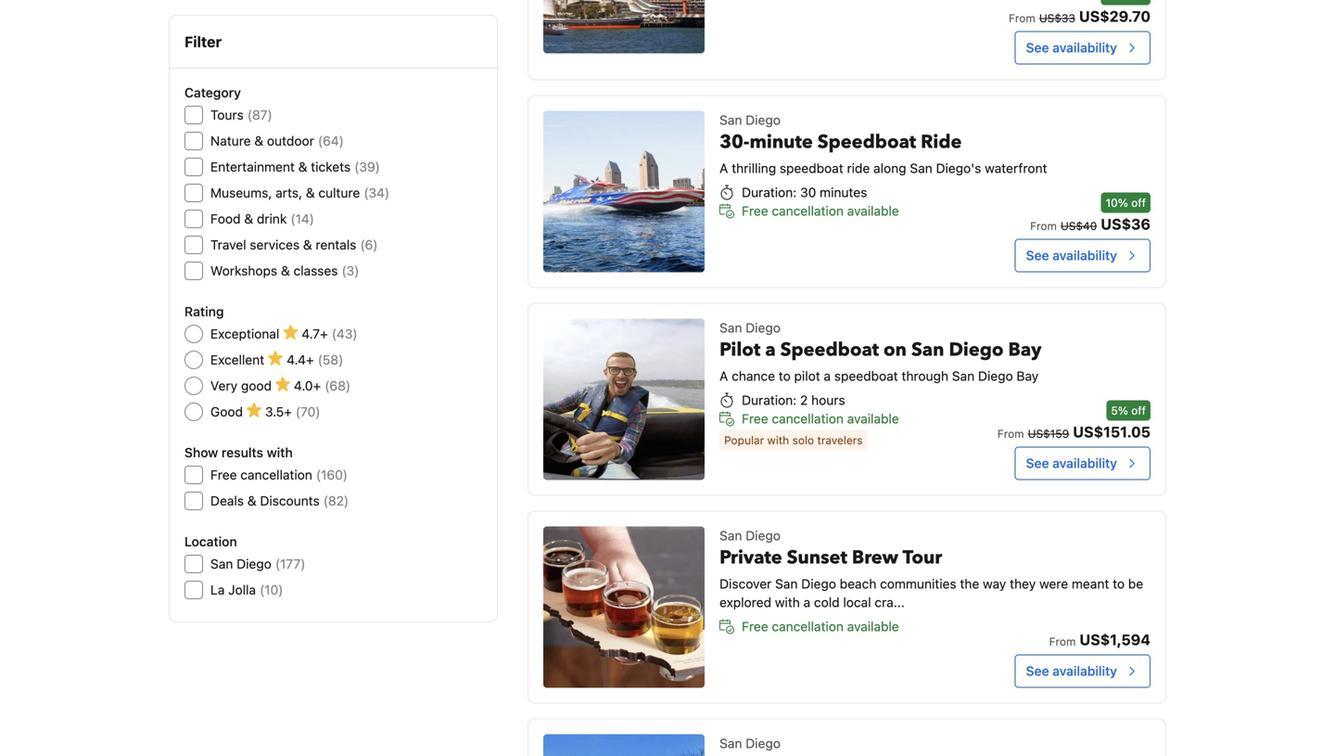 Task type: vqa. For each thing, say whether or not it's contained in the screenshot.


Task type: describe. For each thing, give the bounding box(es) containing it.
4.7+
[[302, 326, 328, 341]]

free cancellation available for minute
[[742, 203, 900, 219]]

free down explored
[[742, 619, 769, 634]]

brew
[[852, 545, 899, 571]]

arts,
[[276, 185, 302, 200]]

from for us$159
[[998, 427, 1025, 440]]

outdoor
[[267, 133, 314, 148]]

jolla
[[228, 582, 256, 597]]

private
[[720, 545, 783, 571]]

off for pilot a speedboat on san diego bay
[[1132, 404, 1147, 417]]

la jolla (10)
[[211, 582, 283, 597]]

see availability for private sunset brew tour
[[1027, 663, 1118, 679]]

from for us$1,594
[[1050, 635, 1077, 648]]

drink
[[257, 211, 287, 226]]

& for outdoor
[[255, 133, 264, 148]]

see availability for 30-minute speedboat ride
[[1027, 248, 1118, 263]]

see availability for pilot a speedboat on san diego bay
[[1027, 456, 1118, 471]]

2
[[801, 393, 808, 408]]

free down thrilling
[[742, 203, 769, 219]]

& for tickets
[[298, 159, 308, 174]]

4.7+ (43)
[[302, 326, 358, 341]]

minutes
[[820, 185, 868, 200]]

30-
[[720, 130, 750, 155]]

from us$1,594
[[1050, 631, 1151, 649]]

beach
[[840, 576, 877, 592]]

cancellation down 30
[[772, 203, 844, 219]]

travelers
[[818, 434, 863, 447]]

show
[[185, 445, 218, 460]]

travel
[[211, 237, 246, 252]]

one-hour north harbor cruise image
[[544, 0, 705, 53]]

(160)
[[316, 467, 348, 482]]

pilot
[[720, 337, 761, 363]]

us$36
[[1101, 215, 1151, 233]]

food & drink (14)
[[211, 211, 314, 226]]

(87)
[[247, 107, 272, 122]]

free cancellation (160)
[[211, 467, 348, 482]]

cra...
[[875, 595, 905, 610]]

through
[[902, 368, 949, 384]]

(82)
[[324, 493, 349, 508]]

(58)
[[318, 352, 344, 367]]

from for us$33
[[1009, 12, 1036, 25]]

with up free cancellation (160)
[[267, 445, 293, 460]]

a inside san diego pilot a speedboat on san diego bay a chance to pilot a speedboat through san diego bay
[[720, 368, 729, 384]]

private sunset brew tour image
[[544, 527, 705, 688]]

5%
[[1112, 404, 1129, 417]]

entertainment
[[211, 159, 295, 174]]

show results with
[[185, 445, 293, 460]]

3.5+ (70)
[[265, 404, 321, 419]]

ride
[[847, 161, 870, 176]]

from us$159 us$151.05
[[998, 423, 1151, 441]]

tickets
[[311, 159, 351, 174]]

speedboat inside san diego 30-minute speedboat ride a thrilling speedboat ride along san diego's waterfront
[[780, 161, 844, 176]]

5% off
[[1112, 404, 1147, 417]]

very good
[[211, 378, 272, 393]]

from for us$40
[[1031, 220, 1058, 233]]

a inside san diego 30-minute speedboat ride a thrilling speedboat ride along san diego's waterfront
[[720, 161, 729, 176]]

cancellation down cold
[[772, 619, 844, 634]]

us$1,594
[[1080, 631, 1151, 649]]

san diego link
[[528, 719, 1167, 756]]

san diego pilot a speedboat on san diego bay a chance to pilot a speedboat through san diego bay
[[720, 320, 1042, 384]]

local
[[844, 595, 872, 610]]

free up deals
[[211, 467, 237, 482]]

la
[[211, 582, 225, 597]]

available for ride
[[848, 203, 900, 219]]

30
[[801, 185, 817, 200]]

pilot
[[795, 368, 821, 384]]

free cancellation available for a
[[742, 411, 900, 426]]

location
[[185, 534, 237, 549]]

food
[[211, 211, 241, 226]]

workshops
[[211, 263, 278, 278]]

us$29.70
[[1080, 8, 1151, 25]]

see for pilot a speedboat on san diego bay
[[1027, 456, 1050, 471]]

san diego private sunset brew tour discover san diego beach communities the way they were meant to be explored with a cold local cra...
[[720, 528, 1144, 610]]

good
[[211, 404, 243, 419]]

(68)
[[325, 378, 351, 393]]

& for drink
[[244, 211, 253, 226]]

tours (87)
[[211, 107, 272, 122]]

to inside san diego pilot a speedboat on san diego bay a chance to pilot a speedboat through san diego bay
[[779, 368, 791, 384]]

pilot a speedboat on san diego bay image
[[544, 319, 705, 480]]

diego inside san diego 30-minute speedboat ride a thrilling speedboat ride along san diego's waterfront
[[746, 112, 781, 128]]

ride
[[921, 130, 962, 155]]

us$159
[[1028, 427, 1070, 440]]

meant
[[1072, 576, 1110, 592]]

entertainment & tickets (39)
[[211, 159, 380, 174]]

duration: for a
[[742, 393, 797, 408]]

culture
[[319, 185, 360, 200]]

san diego 30-minute speedboat ride a thrilling speedboat ride along san diego's waterfront
[[720, 112, 1048, 176]]

rating
[[185, 304, 224, 319]]

(3)
[[342, 263, 359, 278]]

us$151.05
[[1074, 423, 1151, 441]]

chance
[[732, 368, 776, 384]]

free up popular at the right bottom of the page
[[742, 411, 769, 426]]

very
[[211, 378, 238, 393]]

services
[[250, 237, 300, 252]]

to inside san diego private sunset brew tour discover san diego beach communities the way they were meant to be explored with a cold local cra...
[[1113, 576, 1125, 592]]

be
[[1129, 576, 1144, 592]]

3 free cancellation available from the top
[[742, 619, 900, 634]]

sunset
[[787, 545, 848, 571]]

availability for 30-minute speedboat ride
[[1053, 248, 1118, 263]]



Task type: locate. For each thing, give the bounding box(es) containing it.
museums, arts, & culture (34)
[[211, 185, 390, 200]]

san diego (177)
[[211, 556, 306, 571]]

0 horizontal spatial to
[[779, 368, 791, 384]]

(70)
[[296, 404, 321, 419]]

1 off from the top
[[1132, 196, 1147, 209]]

speedboat inside san diego pilot a speedboat on san diego bay a chance to pilot a speedboat through san diego bay
[[835, 368, 899, 384]]

& for discounts
[[248, 493, 257, 508]]

0 vertical spatial off
[[1132, 196, 1147, 209]]

minute
[[750, 130, 813, 155]]

nature
[[211, 133, 251, 148]]

1 available from the top
[[848, 203, 900, 219]]

0 vertical spatial bay
[[1009, 337, 1042, 363]]

1 duration: from the top
[[742, 185, 797, 200]]

speedboat for on
[[781, 337, 879, 363]]

(43)
[[332, 326, 358, 341]]

duration: 2 hours
[[742, 393, 846, 408]]

1 vertical spatial to
[[1113, 576, 1125, 592]]

duration: for minute
[[742, 185, 797, 200]]

1 vertical spatial off
[[1132, 404, 1147, 417]]

4.0+ (68)
[[294, 378, 351, 393]]

travel services & rentals (6)
[[211, 237, 378, 252]]

filter
[[185, 33, 222, 51]]

with
[[768, 434, 790, 447], [267, 445, 293, 460], [775, 595, 800, 610]]

(6)
[[360, 237, 378, 252]]

from inside from us$40 us$36
[[1031, 220, 1058, 233]]

3 see from the top
[[1027, 456, 1050, 471]]

availability down from us$1,594
[[1053, 663, 1118, 679]]

1 vertical spatial speedboat
[[781, 337, 879, 363]]

speedboat down on
[[835, 368, 899, 384]]

duration:
[[742, 185, 797, 200], [742, 393, 797, 408]]

(177)
[[275, 556, 306, 571]]

from left us$33
[[1009, 12, 1036, 25]]

0 vertical spatial speedboat
[[780, 161, 844, 176]]

(39)
[[354, 159, 380, 174]]

2 horizontal spatial a
[[824, 368, 831, 384]]

1 horizontal spatial a
[[804, 595, 811, 610]]

& right arts,
[[306, 185, 315, 200]]

deals
[[211, 493, 244, 508]]

classes
[[294, 263, 338, 278]]

popular with solo travelers
[[725, 434, 863, 447]]

available up travelers
[[848, 411, 900, 426]]

(14)
[[291, 211, 314, 226]]

1 a from the top
[[720, 161, 729, 176]]

free
[[742, 203, 769, 219], [742, 411, 769, 426], [211, 467, 237, 482], [742, 619, 769, 634]]

2 availability from the top
[[1053, 248, 1118, 263]]

speedboat inside san diego pilot a speedboat on san diego bay a chance to pilot a speedboat through san diego bay
[[781, 337, 879, 363]]

& down (14)
[[303, 237, 312, 252]]

availability for pilot a speedboat on san diego bay
[[1053, 456, 1118, 471]]

from left "us$1,594"
[[1050, 635, 1077, 648]]

category
[[185, 85, 241, 100]]

deals & discounts (82)
[[211, 493, 349, 508]]

speedboat up 30
[[780, 161, 844, 176]]

from inside from us$159 us$151.05
[[998, 427, 1025, 440]]

& down travel services & rentals (6)
[[281, 263, 290, 278]]

available down minutes
[[848, 203, 900, 219]]

free cancellation available
[[742, 203, 900, 219], [742, 411, 900, 426], [742, 619, 900, 634]]

see for private sunset brew tour
[[1027, 663, 1050, 679]]

duration: down "chance" at right
[[742, 393, 797, 408]]

diego's
[[937, 161, 982, 176]]

cancellation down "2"
[[772, 411, 844, 426]]

exceptional
[[211, 326, 280, 341]]

(64)
[[318, 133, 344, 148]]

a
[[766, 337, 776, 363], [824, 368, 831, 384], [804, 595, 811, 610]]

2 vertical spatial free cancellation available
[[742, 619, 900, 634]]

availability for private sunset brew tour
[[1053, 663, 1118, 679]]

tours
[[211, 107, 244, 122]]

a left "chance" at right
[[720, 368, 729, 384]]

availability down from us$159 us$151.05
[[1053, 456, 1118, 471]]

1 free cancellation available from the top
[[742, 203, 900, 219]]

a
[[720, 161, 729, 176], [720, 368, 729, 384]]

speedboat
[[818, 130, 917, 155], [781, 337, 879, 363]]

1 availability from the top
[[1053, 40, 1118, 55]]

from us$33 us$29.70
[[1009, 8, 1151, 25]]

from inside from us$1,594
[[1050, 635, 1077, 648]]

free cancellation available down the 'hours'
[[742, 411, 900, 426]]

the
[[961, 576, 980, 592]]

4 see availability from the top
[[1027, 663, 1118, 679]]

bay
[[1009, 337, 1042, 363], [1017, 368, 1039, 384]]

see down us$159
[[1027, 456, 1050, 471]]

4.0+
[[294, 378, 321, 393]]

workshops & classes (3)
[[211, 263, 359, 278]]

speedboat up pilot
[[781, 337, 879, 363]]

free cancellation available down cold
[[742, 619, 900, 634]]

cancellation up deals & discounts (82)
[[241, 467, 313, 482]]

to
[[779, 368, 791, 384], [1113, 576, 1125, 592]]

& right deals
[[248, 493, 257, 508]]

on
[[884, 337, 907, 363]]

from left us$40
[[1031, 220, 1058, 233]]

1 see from the top
[[1027, 40, 1050, 55]]

duration: 30 minutes
[[742, 185, 868, 200]]

(34)
[[364, 185, 390, 200]]

from inside from us$33 us$29.70
[[1009, 12, 1036, 25]]

hours
[[812, 393, 846, 408]]

2 off from the top
[[1132, 404, 1147, 417]]

see down they
[[1027, 663, 1050, 679]]

tour
[[903, 545, 943, 571]]

10% off
[[1106, 196, 1147, 209]]

1 vertical spatial available
[[848, 411, 900, 426]]

us$33
[[1040, 12, 1076, 25]]

see availability down us$40
[[1027, 248, 1118, 263]]

off right 5%
[[1132, 404, 1147, 417]]

communities
[[881, 576, 957, 592]]

along
[[874, 161, 907, 176]]

1 vertical spatial free cancellation available
[[742, 411, 900, 426]]

3 available from the top
[[848, 619, 900, 634]]

2 see availability from the top
[[1027, 248, 1118, 263]]

1 vertical spatial speedboat
[[835, 368, 899, 384]]

2 vertical spatial a
[[804, 595, 811, 610]]

& down (87)
[[255, 133, 264, 148]]

0 horizontal spatial a
[[766, 337, 776, 363]]

available
[[848, 203, 900, 219], [848, 411, 900, 426], [848, 619, 900, 634]]

us$40
[[1061, 220, 1098, 233]]

1 vertical spatial bay
[[1017, 368, 1039, 384]]

see availability down from us$159 us$151.05
[[1027, 456, 1118, 471]]

to left pilot
[[779, 368, 791, 384]]

excellent
[[211, 352, 265, 367]]

with left solo
[[768, 434, 790, 447]]

way
[[983, 576, 1007, 592]]

with left cold
[[775, 595, 800, 610]]

thrilling
[[732, 161, 777, 176]]

3 availability from the top
[[1053, 456, 1118, 471]]

san
[[720, 112, 743, 128], [910, 161, 933, 176], [720, 320, 743, 335], [912, 337, 945, 363], [953, 368, 975, 384], [720, 528, 743, 543], [211, 556, 233, 571], [776, 576, 798, 592], [720, 736, 743, 751]]

1 vertical spatial a
[[824, 368, 831, 384]]

30-minute speedboat ride image
[[544, 111, 705, 272]]

4.4+
[[287, 352, 314, 367]]

off
[[1132, 196, 1147, 209], [1132, 404, 1147, 417]]

2 a from the top
[[720, 368, 729, 384]]

4.4+ (58)
[[287, 352, 344, 367]]

0 vertical spatial to
[[779, 368, 791, 384]]

an art walk through the barrio image
[[544, 734, 705, 756]]

0 vertical spatial duration:
[[742, 185, 797, 200]]

speedboat up ride
[[818, 130, 917, 155]]

2 vertical spatial available
[[848, 619, 900, 634]]

1 horizontal spatial to
[[1113, 576, 1125, 592]]

see down from us$40 us$36
[[1027, 248, 1050, 263]]

1 see availability from the top
[[1027, 40, 1118, 55]]

with inside san diego private sunset brew tour discover san diego beach communities the way they were meant to be explored with a cold local cra...
[[775, 595, 800, 610]]

4 availability from the top
[[1053, 663, 1118, 679]]

speedboat inside san diego 30-minute speedboat ride a thrilling speedboat ride along san diego's waterfront
[[818, 130, 917, 155]]

discover
[[720, 576, 772, 592]]

from left us$159
[[998, 427, 1025, 440]]

cold
[[815, 595, 840, 610]]

& for classes
[[281, 263, 290, 278]]

2 see from the top
[[1027, 248, 1050, 263]]

duration: down thrilling
[[742, 185, 797, 200]]

availability
[[1053, 40, 1118, 55], [1053, 248, 1118, 263], [1053, 456, 1118, 471], [1053, 663, 1118, 679]]

3.5+
[[265, 404, 292, 419]]

rentals
[[316, 237, 357, 252]]

off for 30-minute speedboat ride
[[1132, 196, 1147, 209]]

availability down us$40
[[1053, 248, 1118, 263]]

0 vertical spatial free cancellation available
[[742, 203, 900, 219]]

2 free cancellation available from the top
[[742, 411, 900, 426]]

see availability down from us$33 us$29.70
[[1027, 40, 1118, 55]]

museums,
[[211, 185, 272, 200]]

free cancellation available down 30
[[742, 203, 900, 219]]

& up "museums, arts, & culture (34)"
[[298, 159, 308, 174]]

available for on
[[848, 411, 900, 426]]

to left be
[[1113, 576, 1125, 592]]

1 vertical spatial a
[[720, 368, 729, 384]]

explored
[[720, 595, 772, 610]]

see for 30-minute speedboat ride
[[1027, 248, 1050, 263]]

cancellation
[[772, 203, 844, 219], [772, 411, 844, 426], [241, 467, 313, 482], [772, 619, 844, 634]]

availability down from us$33 us$29.70
[[1053, 40, 1118, 55]]

3 see availability from the top
[[1027, 456, 1118, 471]]

1 vertical spatial duration:
[[742, 393, 797, 408]]

discounts
[[260, 493, 320, 508]]

nature & outdoor (64)
[[211, 133, 344, 148]]

0 vertical spatial speedboat
[[818, 130, 917, 155]]

a inside san diego private sunset brew tour discover san diego beach communities the way they were meant to be explored with a cold local cra...
[[804, 595, 811, 610]]

see down us$33
[[1027, 40, 1050, 55]]

see availability down from us$1,594
[[1027, 663, 1118, 679]]

a down 30-
[[720, 161, 729, 176]]

waterfront
[[985, 161, 1048, 176]]

0 vertical spatial a
[[766, 337, 776, 363]]

2 duration: from the top
[[742, 393, 797, 408]]

0 vertical spatial available
[[848, 203, 900, 219]]

(10)
[[260, 582, 283, 597]]

speedboat for ride
[[818, 130, 917, 155]]

2 available from the top
[[848, 411, 900, 426]]

4 see from the top
[[1027, 663, 1050, 679]]

available down local
[[848, 619, 900, 634]]

good
[[241, 378, 272, 393]]

off right 10%
[[1132, 196, 1147, 209]]

0 vertical spatial a
[[720, 161, 729, 176]]

they
[[1010, 576, 1037, 592]]

& left drink
[[244, 211, 253, 226]]



